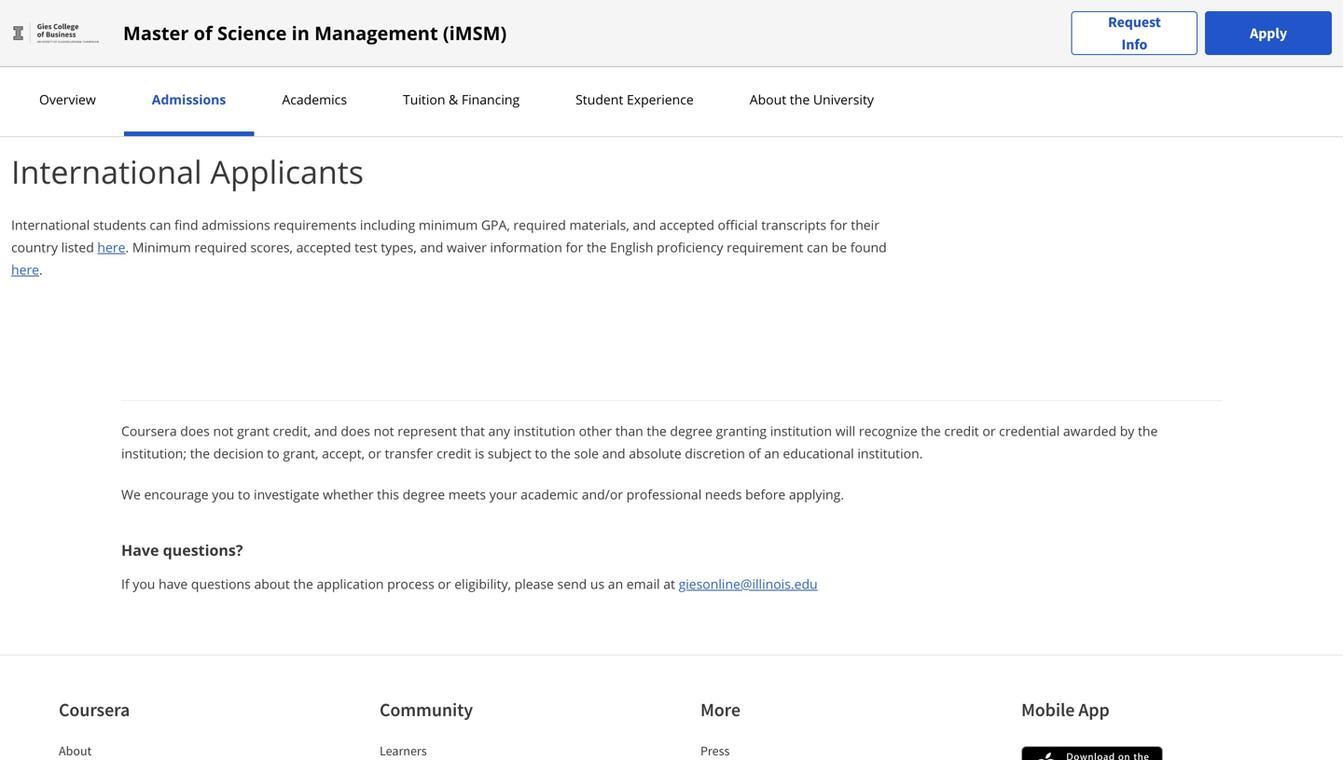 Task type: describe. For each thing, give the bounding box(es) containing it.
proficiency
[[657, 238, 723, 256]]

list containing do not meet minimum undergraduate gpa requirement (3.0)
[[19, 12, 892, 118]]

information
[[490, 238, 562, 256]]

1 institution from the left
[[514, 422, 575, 440]]

minimum inside list item
[[107, 13, 167, 31]]

professional
[[626, 485, 702, 503]]

student experience
[[576, 90, 694, 108]]

and inside international students can find admissions requirements including minimum gpa, required materials, and accepted official transcripts for their country listed
[[633, 216, 656, 234]]

admissions link
[[146, 90, 232, 108]]

financing
[[462, 90, 520, 108]]

0 horizontal spatial here link
[[11, 261, 39, 278]]

&
[[449, 90, 458, 108]]

are for are unsure if an online program is right for you
[[28, 71, 49, 89]]

1 horizontal spatial you
[[212, 485, 234, 503]]

email
[[627, 575, 660, 593]]

the left sole
[[551, 444, 571, 462]]

students
[[93, 216, 146, 234]]

official
[[718, 216, 758, 234]]

the left university
[[790, 90, 810, 108]]

overview link
[[34, 90, 101, 108]]

are for are uncertain about the time commitment needed to earn your msm
[[28, 100, 49, 118]]

experience
[[627, 90, 694, 108]]

have
[[159, 575, 188, 593]]

minimum
[[132, 238, 191, 256]]

meets
[[448, 485, 486, 503]]

giesonline@illinois.edu
[[679, 575, 818, 593]]

master
[[123, 20, 189, 46]]

an inside list item
[[110, 71, 125, 89]]

requirements
[[274, 216, 357, 234]]

transfer
[[385, 444, 433, 462]]

managerial
[[178, 42, 247, 60]]

including
[[360, 216, 415, 234]]

international students can find admissions requirements including minimum gpa, required materials, and accepted official transcripts for their country listed
[[11, 216, 879, 256]]

right
[[239, 71, 267, 89]]

if
[[99, 71, 106, 89]]

represent
[[398, 422, 457, 440]]

if you have questions about the application process or eligibility, please send us an email at giesonline@illinois.edu
[[121, 575, 818, 593]]

request info
[[1108, 13, 1161, 54]]

1 vertical spatial .
[[39, 261, 43, 278]]

english
[[610, 238, 653, 256]]

credential
[[999, 422, 1060, 440]]

any
[[488, 422, 510, 440]]

this
[[377, 485, 399, 503]]

online
[[128, 71, 166, 89]]

materials,
[[569, 216, 629, 234]]

eligibility,
[[454, 575, 511, 593]]

applying.
[[789, 485, 844, 503]]

questions
[[191, 575, 251, 593]]

waiver
[[447, 238, 487, 256]]

do not meet minimum undergraduate gpa requirement (3.0)
[[28, 13, 400, 31]]

academics link
[[276, 90, 353, 108]]

2 horizontal spatial not
[[374, 422, 394, 440]]

mobile app
[[1021, 698, 1110, 721]]

send
[[557, 575, 587, 593]]

university
[[813, 90, 874, 108]]

to inside list item
[[338, 100, 351, 118]]

(imsm)
[[443, 20, 507, 46]]

scores,
[[250, 238, 293, 256]]

do
[[28, 13, 45, 31]]

types,
[[381, 238, 417, 256]]

2 institution from the left
[[770, 422, 832, 440]]

coursera for coursera
[[59, 698, 130, 721]]

for inside international students can find admissions requirements including minimum gpa, required materials, and accepted official transcripts for their country listed
[[830, 216, 848, 234]]

listed
[[61, 238, 94, 256]]

are uncertain about the time commitment needed to earn your msm
[[28, 100, 447, 118]]

other
[[579, 422, 612, 440]]

international for international students can find admissions requirements including minimum gpa, required materials, and accepted official transcripts for their country listed
[[11, 216, 90, 234]]

about inside are uncertain about the time commitment needed to earn your msm list item
[[114, 100, 150, 118]]

grant
[[237, 422, 269, 440]]

academic
[[521, 485, 578, 503]]

institution.
[[858, 444, 923, 462]]

an inside coursera does not grant credit, and does not represent that any institution other than the degree granting institution will recognize the credit or credential awarded by the institution; the decision to grant, accept, or transfer credit is subject to the sole and absolute discretion of an educational institution.
[[764, 444, 780, 462]]

can inside international students can find admissions requirements including minimum gpa, required materials, and accepted official transcripts for their country listed
[[150, 216, 171, 234]]

request info button
[[1071, 11, 1198, 55]]

gpa,
[[481, 216, 510, 234]]

academics
[[282, 90, 347, 108]]

can inside the here .  minimum required scores, accepted test types, and waiver information for the english proficiency requirement can be found here .
[[807, 238, 828, 256]]

us
[[590, 575, 605, 593]]

experience
[[284, 42, 351, 60]]

educational
[[783, 444, 854, 462]]

1 does from the left
[[180, 422, 210, 440]]

apply button
[[1205, 11, 1332, 55]]

have limited full-time or managerial work experience list item
[[28, 41, 892, 61]]

you inside list item
[[292, 71, 314, 89]]

country
[[11, 238, 58, 256]]

applicants
[[210, 150, 364, 193]]

to down decision at the left
[[238, 485, 250, 503]]

press
[[700, 742, 730, 759]]

limited
[[62, 42, 104, 60]]

and inside the here .  minimum required scores, accepted test types, and waiver information for the english proficiency requirement can be found here .
[[420, 238, 443, 256]]

student experience link
[[570, 90, 699, 108]]

have limited full-time or managerial work experience
[[28, 42, 351, 60]]

accepted inside the here .  minimum required scores, accepted test types, and waiver information for the english proficiency requirement can be found here .
[[296, 238, 351, 256]]

minimum inside international students can find admissions requirements including minimum gpa, required materials, and accepted official transcripts for their country listed
[[419, 216, 478, 234]]

the right recognize
[[921, 422, 941, 440]]

mobile
[[1021, 698, 1075, 721]]

here .  minimum required scores, accepted test types, and waiver information for the english proficiency requirement can be found here .
[[11, 238, 887, 278]]

learners
[[380, 742, 427, 759]]

or left credential
[[983, 422, 996, 440]]

requirement inside list item
[[294, 13, 371, 31]]



Task type: vqa. For each thing, say whether or not it's contained in the screenshot.
the goals on the top right
no



Task type: locate. For each thing, give the bounding box(es) containing it.
an down granting
[[764, 444, 780, 462]]

0 vertical spatial degree
[[670, 422, 713, 440]]

0 horizontal spatial you
[[133, 575, 155, 593]]

(3.0)
[[374, 13, 400, 31]]

international up students
[[11, 150, 202, 193]]

0 vertical spatial coursera
[[121, 422, 177, 440]]

are left uncertain
[[28, 100, 49, 118]]

0 vertical spatial are
[[28, 71, 49, 89]]

. down students
[[125, 238, 129, 256]]

0 horizontal spatial here
[[11, 261, 39, 278]]

1 vertical spatial about
[[59, 742, 92, 759]]

process
[[387, 575, 434, 593]]

requirement
[[294, 13, 371, 31], [727, 238, 803, 256]]

1 horizontal spatial required
[[513, 216, 566, 234]]

not up decision at the left
[[213, 422, 234, 440]]

that
[[460, 422, 485, 440]]

2 vertical spatial you
[[133, 575, 155, 593]]

1 horizontal spatial does
[[341, 422, 370, 440]]

1 horizontal spatial time
[[176, 100, 204, 118]]

1 vertical spatial for
[[830, 216, 848, 234]]

1 vertical spatial time
[[176, 100, 204, 118]]

0 vertical spatial here link
[[97, 238, 125, 256]]

have up if
[[121, 540, 159, 560]]

will
[[835, 422, 856, 440]]

the left decision at the left
[[190, 444, 210, 462]]

have down do
[[28, 42, 59, 60]]

an right us
[[608, 575, 623, 593]]

by
[[1120, 422, 1135, 440]]

1 horizontal spatial not
[[213, 422, 234, 440]]

2 are from the top
[[28, 100, 49, 118]]

are up overview link
[[28, 71, 49, 89]]

and up the accept,
[[314, 422, 337, 440]]

international applicants
[[11, 150, 364, 193]]

2 horizontal spatial you
[[292, 71, 314, 89]]

not right do
[[49, 13, 69, 31]]

is left "right"
[[226, 71, 236, 89]]

1 horizontal spatial here link
[[97, 238, 125, 256]]

0 vertical spatial minimum
[[107, 13, 167, 31]]

of
[[194, 20, 212, 46], [749, 444, 761, 462]]

is inside list item
[[226, 71, 236, 89]]

0 vertical spatial time
[[131, 42, 158, 60]]

required down admissions
[[194, 238, 247, 256]]

1 horizontal spatial have
[[121, 540, 159, 560]]

or inside have limited full-time or managerial work experience list item
[[162, 42, 175, 60]]

2 vertical spatial an
[[608, 575, 623, 593]]

subject
[[488, 444, 531, 462]]

program
[[170, 71, 223, 89]]

0 vertical spatial of
[[194, 20, 212, 46]]

accepted inside international students can find admissions requirements including minimum gpa, required materials, and accepted official transcripts for their country listed
[[659, 216, 714, 234]]

credit
[[944, 422, 979, 440], [437, 444, 471, 462]]

1 vertical spatial minimum
[[419, 216, 478, 234]]

sole
[[574, 444, 599, 462]]

degree up discretion
[[670, 422, 713, 440]]

1 vertical spatial have
[[121, 540, 159, 560]]

here
[[97, 238, 125, 256], [11, 261, 39, 278]]

1 vertical spatial international
[[11, 216, 90, 234]]

app
[[1078, 698, 1110, 721]]

2 horizontal spatial an
[[764, 444, 780, 462]]

0 vertical spatial required
[[513, 216, 566, 234]]

and
[[633, 216, 656, 234], [420, 238, 443, 256], [314, 422, 337, 440], [602, 444, 626, 462]]

2 vertical spatial for
[[566, 238, 583, 256]]

not up transfer
[[374, 422, 394, 440]]

decision
[[213, 444, 264, 462]]

you down decision at the left
[[212, 485, 234, 503]]

degree inside coursera does not grant credit, and does not represent that any institution other than the degree granting institution will recognize the credit or credential awarded by the institution; the decision to grant, accept, or transfer credit is subject to the sole and absolute discretion of an educational institution.
[[670, 422, 713, 440]]

requirement up experience
[[294, 13, 371, 31]]

download on the app store image
[[1021, 746, 1163, 760]]

0 horizontal spatial have
[[28, 42, 59, 60]]

1 horizontal spatial .
[[125, 238, 129, 256]]

awarded
[[1063, 422, 1117, 440]]

more
[[700, 698, 740, 721]]

1 horizontal spatial institution
[[770, 422, 832, 440]]

whether
[[323, 485, 374, 503]]

for
[[271, 71, 289, 89], [830, 216, 848, 234], [566, 238, 583, 256]]

admissions
[[202, 216, 270, 234]]

to right subject
[[535, 444, 547, 462]]

does up institution;
[[180, 422, 210, 440]]

1 horizontal spatial minimum
[[419, 216, 478, 234]]

0 vertical spatial your
[[385, 100, 413, 118]]

an right if
[[110, 71, 125, 89]]

tuition & financing
[[403, 90, 520, 108]]

if
[[121, 575, 129, 593]]

time inside are uncertain about the time commitment needed to earn your msm list item
[[176, 100, 204, 118]]

international inside international students can find admissions requirements including minimum gpa, required materials, and accepted official transcripts for their country listed
[[11, 216, 90, 234]]

minimum up waiver
[[419, 216, 478, 234]]

time inside have limited full-time or managerial work experience list item
[[131, 42, 158, 60]]

the down materials,
[[587, 238, 607, 256]]

1 vertical spatial coursera
[[59, 698, 130, 721]]

we
[[121, 485, 141, 503]]

0 horizontal spatial is
[[226, 71, 236, 89]]

have inside list item
[[28, 42, 59, 60]]

0 vertical spatial an
[[110, 71, 125, 89]]

1 international from the top
[[11, 150, 202, 193]]

1 horizontal spatial is
[[475, 444, 484, 462]]

accepted up proficiency
[[659, 216, 714, 234]]

0 horizontal spatial not
[[49, 13, 69, 31]]

0 horizontal spatial does
[[180, 422, 210, 440]]

please
[[515, 575, 554, 593]]

before
[[745, 485, 786, 503]]

minimum up full-
[[107, 13, 167, 31]]

time
[[131, 42, 158, 60], [176, 100, 204, 118]]

be
[[832, 238, 847, 256]]

and down "than"
[[602, 444, 626, 462]]

tuition & financing link
[[397, 90, 525, 108]]

for inside the here .  minimum required scores, accepted test types, and waiver information for the english proficiency requirement can be found here .
[[566, 238, 583, 256]]

0 horizontal spatial of
[[194, 20, 212, 46]]

and/or
[[582, 485, 623, 503]]

unsure
[[52, 71, 95, 89]]

degree right this
[[403, 485, 445, 503]]

list
[[19, 12, 892, 118]]

1 vertical spatial required
[[194, 238, 247, 256]]

coursera
[[121, 422, 177, 440], [59, 698, 130, 721]]

. down country
[[39, 261, 43, 278]]

about for about link
[[59, 742, 92, 759]]

0 vertical spatial for
[[271, 71, 289, 89]]

1 horizontal spatial for
[[566, 238, 583, 256]]

to left grant,
[[267, 444, 280, 462]]

to left earn at the left top of page
[[338, 100, 351, 118]]

minimum
[[107, 13, 167, 31], [419, 216, 478, 234]]

0 vertical spatial is
[[226, 71, 236, 89]]

are uncertain about the time commitment needed to earn your msm list item
[[28, 99, 892, 118]]

the
[[790, 90, 810, 108], [153, 100, 173, 118], [587, 238, 607, 256], [647, 422, 667, 440], [921, 422, 941, 440], [1138, 422, 1158, 440], [190, 444, 210, 462], [551, 444, 571, 462], [293, 575, 313, 593]]

can left be
[[807, 238, 828, 256]]

or right process
[[438, 575, 451, 593]]

0 horizontal spatial minimum
[[107, 13, 167, 31]]

is down that
[[475, 444, 484, 462]]

1 vertical spatial can
[[807, 238, 828, 256]]

1 vertical spatial your
[[489, 485, 517, 503]]

questions?
[[163, 540, 243, 560]]

investigate
[[254, 485, 319, 503]]

time down program
[[176, 100, 204, 118]]

1 vertical spatial you
[[212, 485, 234, 503]]

info
[[1122, 35, 1147, 54]]

your right "meets"
[[489, 485, 517, 503]]

1 horizontal spatial about
[[254, 575, 290, 593]]

you up academics link
[[292, 71, 314, 89]]

your for earn
[[385, 100, 413, 118]]

discretion
[[685, 444, 745, 462]]

of down granting
[[749, 444, 761, 462]]

0 vertical spatial about
[[114, 100, 150, 118]]

your for meets
[[489, 485, 517, 503]]

0 horizontal spatial can
[[150, 216, 171, 234]]

1 vertical spatial are
[[28, 100, 49, 118]]

than
[[615, 422, 643, 440]]

transcripts
[[761, 216, 826, 234]]

encourage
[[144, 485, 209, 503]]

0 vertical spatial international
[[11, 150, 202, 193]]

1 vertical spatial an
[[764, 444, 780, 462]]

1 horizontal spatial about
[[750, 90, 786, 108]]

1 horizontal spatial your
[[489, 485, 517, 503]]

are unsure if an online program is right for you list item
[[28, 70, 892, 90]]

0 horizontal spatial about
[[59, 742, 92, 759]]

your right earn at the left top of page
[[385, 100, 413, 118]]

requirement down official
[[727, 238, 803, 256]]

required up information
[[513, 216, 566, 234]]

0 vertical spatial here
[[97, 238, 125, 256]]

0 vertical spatial credit
[[944, 422, 979, 440]]

student
[[576, 90, 623, 108]]

for up be
[[830, 216, 848, 234]]

do not meet minimum undergraduate gpa requirement (3.0) list item
[[28, 12, 892, 32]]

0 vertical spatial you
[[292, 71, 314, 89]]

meet
[[73, 13, 104, 31]]

0 horizontal spatial required
[[194, 238, 247, 256]]

your
[[385, 100, 413, 118], [489, 485, 517, 503]]

needed
[[289, 100, 335, 118]]

0 horizontal spatial requirement
[[294, 13, 371, 31]]

have
[[28, 42, 59, 60], [121, 540, 159, 560]]

1 vertical spatial credit
[[437, 444, 471, 462]]

press link
[[700, 742, 730, 759]]

does up the accept,
[[341, 422, 370, 440]]

for down materials,
[[566, 238, 583, 256]]

of inside coursera does not grant credit, and does not represent that any institution other than the degree granting institution will recognize the credit or credential awarded by the institution; the decision to grant, accept, or transfer credit is subject to the sole and absolute discretion of an educational institution.
[[749, 444, 761, 462]]

apply
[[1250, 24, 1287, 42]]

1 horizontal spatial here
[[97, 238, 125, 256]]

here link down country
[[11, 261, 39, 278]]

earn
[[354, 100, 382, 118]]

have for have questions?
[[121, 540, 159, 560]]

0 vertical spatial about
[[750, 90, 786, 108]]

and up the english
[[633, 216, 656, 234]]

1 horizontal spatial can
[[807, 238, 828, 256]]

international up country
[[11, 216, 90, 234]]

the up the absolute
[[647, 422, 667, 440]]

for right "right"
[[271, 71, 289, 89]]

university of illinois urbana-champaign image
[[11, 18, 101, 48]]

0 horizontal spatial an
[[110, 71, 125, 89]]

0 vertical spatial can
[[150, 216, 171, 234]]

of right master
[[194, 20, 212, 46]]

msm
[[417, 100, 447, 118]]

2 horizontal spatial for
[[830, 216, 848, 234]]

1 vertical spatial accepted
[[296, 238, 351, 256]]

here down country
[[11, 261, 39, 278]]

are inside are unsure if an online program is right for you list item
[[28, 71, 49, 89]]

and right types, on the top left
[[420, 238, 443, 256]]

commitment
[[207, 100, 285, 118]]

requirement inside the here .  minimum required scores, accepted test types, and waiver information for the english proficiency requirement can be found here .
[[727, 238, 803, 256]]

science
[[217, 20, 287, 46]]

or right the accept,
[[368, 444, 381, 462]]

1 horizontal spatial requirement
[[727, 238, 803, 256]]

tuition
[[403, 90, 445, 108]]

coursera up institution;
[[121, 422, 177, 440]]

0 horizontal spatial for
[[271, 71, 289, 89]]

0 horizontal spatial credit
[[437, 444, 471, 462]]

found
[[850, 238, 887, 256]]

are inside are uncertain about the time commitment needed to earn your msm list item
[[28, 100, 49, 118]]

here down students
[[97, 238, 125, 256]]

about the university link
[[744, 90, 880, 108]]

giesonline@illinois.edu link
[[679, 575, 818, 593]]

0 horizontal spatial your
[[385, 100, 413, 118]]

credit,
[[273, 422, 311, 440]]

your inside list item
[[385, 100, 413, 118]]

1 horizontal spatial of
[[749, 444, 761, 462]]

absolute
[[629, 444, 682, 462]]

coursera does not grant credit, and does not represent that any institution other than the degree granting institution will recognize the credit or credential awarded by the institution; the decision to grant, accept, or transfer credit is subject to the sole and absolute discretion of an educational institution.
[[121, 422, 1158, 462]]

we encourage you to investigate whether this degree meets your academic and/or professional needs before applying.
[[121, 485, 844, 503]]

full-
[[108, 42, 131, 60]]

recognize
[[859, 422, 918, 440]]

2 does from the left
[[341, 422, 370, 440]]

gpa
[[265, 13, 291, 31]]

required inside the here .  minimum required scores, accepted test types, and waiver information for the english proficiency requirement can be found here .
[[194, 238, 247, 256]]

here link down students
[[97, 238, 125, 256]]

institution up educational
[[770, 422, 832, 440]]

institution;
[[121, 444, 187, 462]]

credit left credential
[[944, 422, 979, 440]]

1 horizontal spatial accepted
[[659, 216, 714, 234]]

undergraduate
[[170, 13, 262, 31]]

0 horizontal spatial .
[[39, 261, 43, 278]]

0 horizontal spatial institution
[[514, 422, 575, 440]]

test
[[355, 238, 377, 256]]

or
[[162, 42, 175, 60], [983, 422, 996, 440], [368, 444, 381, 462], [438, 575, 451, 593]]

can up minimum
[[150, 216, 171, 234]]

0 horizontal spatial time
[[131, 42, 158, 60]]

coursera inside coursera does not grant credit, and does not represent that any institution other than the degree granting institution will recognize the credit or credential awarded by the institution; the decision to grant, accept, or transfer credit is subject to the sole and absolute discretion of an educational institution.
[[121, 422, 177, 440]]

you right if
[[133, 575, 155, 593]]

0 vertical spatial .
[[125, 238, 129, 256]]

0 horizontal spatial accepted
[[296, 238, 351, 256]]

not inside list item
[[49, 13, 69, 31]]

have questions?
[[121, 540, 243, 560]]

0 vertical spatial accepted
[[659, 216, 714, 234]]

or up are unsure if an online program is right for you
[[162, 42, 175, 60]]

coursera for coursera does not grant credit, and does not represent that any institution other than the degree granting institution will recognize the credit or credential awarded by the institution; the decision to grant, accept, or transfer credit is subject to the sole and absolute discretion of an educational institution.
[[121, 422, 177, 440]]

1 horizontal spatial degree
[[670, 422, 713, 440]]

required inside international students can find admissions requirements including minimum gpa, required materials, and accepted official transcripts for their country listed
[[513, 216, 566, 234]]

the down are unsure if an online program is right for you
[[153, 100, 173, 118]]

0 vertical spatial requirement
[[294, 13, 371, 31]]

about right questions
[[254, 575, 290, 593]]

1 horizontal spatial credit
[[944, 422, 979, 440]]

about down online
[[114, 100, 150, 118]]

1 are from the top
[[28, 71, 49, 89]]

accepted down requirements
[[296, 238, 351, 256]]

1 vertical spatial about
[[254, 575, 290, 593]]

international for international applicants
[[11, 150, 202, 193]]

1 vertical spatial here
[[11, 261, 39, 278]]

1 vertical spatial is
[[475, 444, 484, 462]]

grant,
[[283, 444, 319, 462]]

credit down that
[[437, 444, 471, 462]]

have for have limited full-time or managerial work experience
[[28, 42, 59, 60]]

1 horizontal spatial an
[[608, 575, 623, 593]]

1 vertical spatial of
[[749, 444, 761, 462]]

accept,
[[322, 444, 365, 462]]

the right by
[[1138, 422, 1158, 440]]

the left the application
[[293, 575, 313, 593]]

1 vertical spatial requirement
[[727, 238, 803, 256]]

is inside coursera does not grant credit, and does not represent that any institution other than the degree granting institution will recognize the credit or credential awarded by the institution; the decision to grant, accept, or transfer credit is subject to the sole and absolute discretion of an educational institution.
[[475, 444, 484, 462]]

in
[[292, 20, 310, 46]]

1 vertical spatial degree
[[403, 485, 445, 503]]

0 horizontal spatial degree
[[403, 485, 445, 503]]

institution up subject
[[514, 422, 575, 440]]

1 vertical spatial here link
[[11, 261, 39, 278]]

the inside list item
[[153, 100, 173, 118]]

for inside list item
[[271, 71, 289, 89]]

the inside the here .  minimum required scores, accepted test types, and waiver information for the english proficiency requirement can be found here .
[[587, 238, 607, 256]]

0 horizontal spatial about
[[114, 100, 150, 118]]

admissions
[[152, 90, 226, 108]]

overview
[[39, 90, 96, 108]]

coursera up about link
[[59, 698, 130, 721]]

2 international from the top
[[11, 216, 90, 234]]

about for about the university
[[750, 90, 786, 108]]

time up online
[[131, 42, 158, 60]]

0 vertical spatial have
[[28, 42, 59, 60]]



